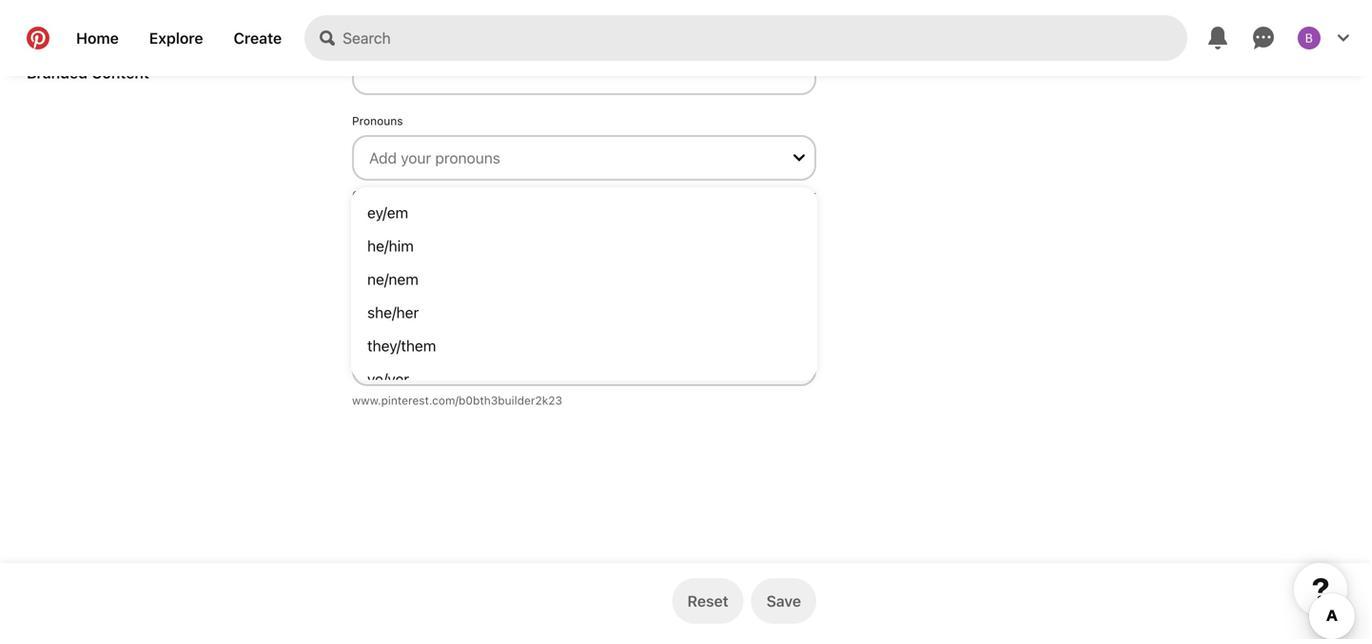Task type: locate. For each thing, give the bounding box(es) containing it.
on
[[586, 188, 599, 202]]

time.
[[574, 202, 601, 215]]

he/him
[[367, 237, 414, 255]]

branded content link
[[19, 56, 157, 89]]

bob builder image
[[1298, 27, 1321, 49]]

to left you.
[[352, 202, 363, 215]]

www.pinterest.com/b0bth3builder2k23
[[352, 394, 563, 407]]

can
[[415, 202, 435, 215]]

save button
[[752, 579, 817, 624]]

None field
[[345, 114, 824, 223]]

up
[[396, 188, 410, 202]]

ve/ver
[[367, 370, 409, 388]]

others
[[683, 188, 717, 202]]

reset button
[[673, 579, 744, 624]]

these
[[519, 202, 549, 215]]

list box
[[352, 188, 817, 396]]

username
[[352, 320, 407, 333]]

Search text field
[[343, 15, 1188, 61]]

Pronouns text field
[[369, 145, 777, 171]]

Website url field
[[352, 255, 817, 301]]

to
[[413, 188, 424, 202], [531, 188, 542, 202], [777, 188, 788, 202], [352, 202, 363, 215]]

to right how
[[777, 188, 788, 202]]

ne/nem
[[367, 270, 419, 288]]

to left "appear"
[[531, 188, 542, 202]]

edit
[[438, 202, 458, 215]]

list
[[19, 0, 192, 97]]

of
[[463, 188, 474, 202]]

home link
[[61, 15, 134, 61]]

or
[[462, 202, 473, 215]]

create link
[[219, 15, 297, 61]]

Username text field
[[352, 341, 817, 386]]

explore
[[149, 29, 203, 47]]

list box containing ey/em
[[352, 188, 817, 396]]

create
[[234, 29, 282, 47]]

search icon image
[[320, 30, 335, 46]]

reset
[[688, 593, 729, 611]]

choose
[[352, 188, 393, 202]]

pronouns
[[477, 188, 528, 202]]

ey/em
[[367, 204, 409, 222]]

list containing security
[[19, 0, 192, 97]]

save
[[767, 593, 801, 611]]

you.
[[366, 202, 389, 215]]



Task type: describe. For each thing, give the bounding box(es) containing it.
content
[[91, 64, 149, 82]]

remove
[[476, 202, 516, 215]]

security link
[[19, 15, 94, 49]]

any
[[552, 202, 571, 215]]

profile
[[629, 188, 663, 202]]

home
[[76, 29, 119, 47]]

explore link
[[134, 15, 219, 61]]

choose up to 2 sets of pronouns to appear on your profile so others know how to refer to you. you can edit or remove these any time.
[[352, 188, 816, 215]]

so
[[667, 188, 679, 202]]

branded content
[[27, 64, 149, 82]]

pronouns
[[352, 114, 403, 128]]

About text field
[[352, 8, 817, 95]]

they/them
[[367, 337, 436, 355]]

branded
[[27, 64, 88, 82]]

website
[[352, 234, 396, 247]]

she/her
[[367, 304, 419, 322]]

how
[[752, 188, 774, 202]]

2
[[427, 188, 434, 202]]

none field containing pronouns
[[345, 114, 824, 223]]

you
[[392, 202, 412, 215]]

to left 2
[[413, 188, 424, 202]]

refer
[[791, 188, 816, 202]]

know
[[720, 188, 748, 202]]

your
[[602, 188, 626, 202]]

sets
[[437, 188, 460, 202]]

security
[[27, 23, 87, 41]]

appear
[[545, 188, 582, 202]]



Task type: vqa. For each thing, say whether or not it's contained in the screenshot.
Create
yes



